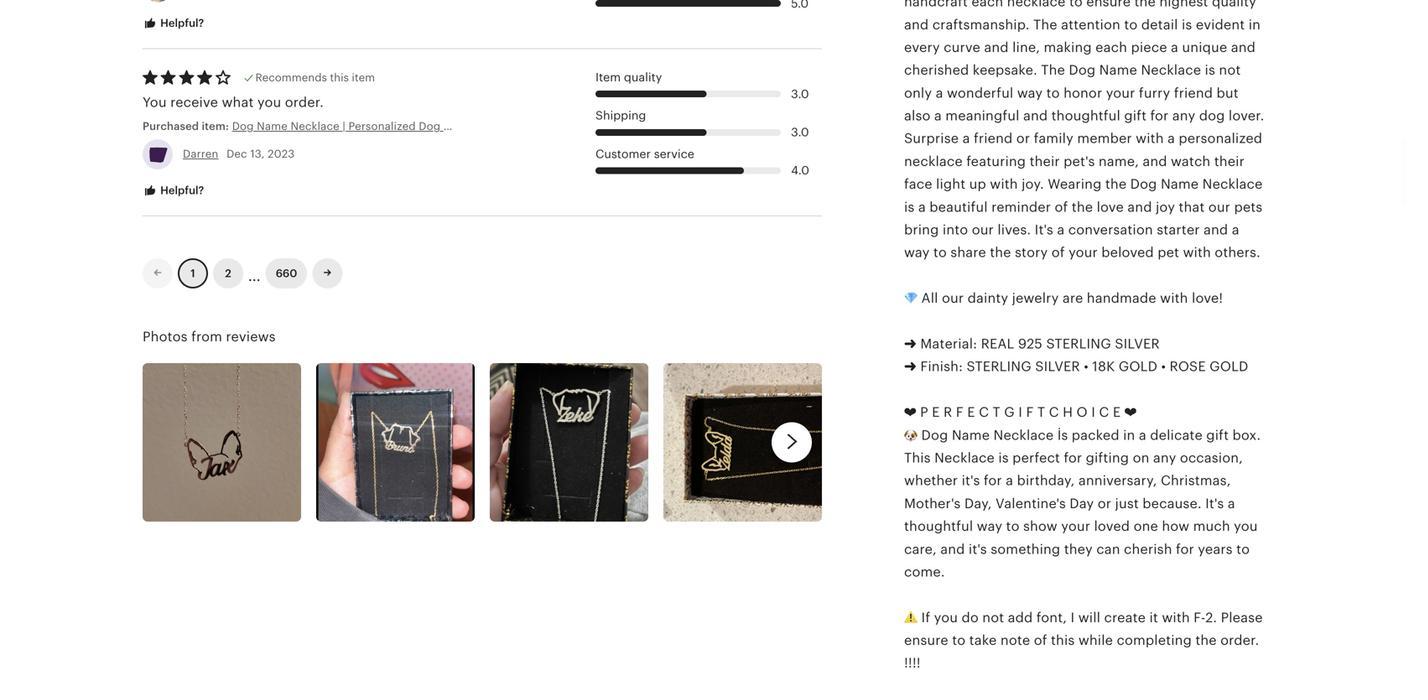 Task type: vqa. For each thing, say whether or not it's contained in the screenshot.
stained glass snowflake christmas ornament design christmas image 7
no



Task type: locate. For each thing, give the bounding box(es) containing it.
anniversary,
[[1079, 473, 1157, 488]]

660 link
[[266, 258, 307, 289]]

2 link
[[213, 258, 243, 289]]

you
[[143, 95, 167, 110]]

and
[[941, 542, 965, 557]]

0 horizontal spatial t
[[993, 405, 1001, 420]]

any
[[1153, 450, 1176, 466]]

photos from reviews
[[143, 329, 276, 344]]

you
[[257, 95, 281, 110], [1234, 519, 1258, 534], [934, 610, 958, 625]]

1 horizontal spatial c
[[1049, 405, 1059, 420]]

f right r
[[956, 405, 964, 420]]

1 vertical spatial to
[[1237, 542, 1250, 557]]

t
[[993, 405, 1001, 420], [1038, 405, 1045, 420]]

with inside ⚠️ if you do not add font, i will create it with f-2. please ensure to take note of this while completing the order. !!!!
[[1162, 610, 1190, 625]]

1 horizontal spatial to
[[1006, 519, 1020, 534]]

1 ❤ from the left
[[904, 405, 917, 420]]

0 horizontal spatial you
[[257, 95, 281, 110]]

0 vertical spatial this
[[330, 71, 349, 84]]

this
[[904, 450, 931, 466]]

1 horizontal spatial •
[[1161, 359, 1166, 374]]

3.0
[[791, 87, 809, 101], [791, 125, 809, 139]]

silver up 18k
[[1115, 336, 1160, 351]]

2 3.0 from the top
[[791, 125, 809, 139]]

1 vertical spatial 3.0
[[791, 125, 809, 139]]

1 f from the left
[[956, 405, 964, 420]]

1 helpful? button from the top
[[130, 8, 217, 39]]

• left rose
[[1161, 359, 1166, 374]]

material:
[[921, 336, 977, 351]]

0 vertical spatial for
[[1064, 450, 1082, 466]]

it's up day,
[[962, 473, 980, 488]]

1 horizontal spatial silver
[[1115, 336, 1160, 351]]

f right "g"
[[1026, 405, 1034, 420]]

will
[[1079, 610, 1101, 625]]

for
[[1064, 450, 1082, 466], [984, 473, 1002, 488], [1176, 542, 1194, 557]]

darren dec 13, 2023
[[183, 148, 295, 160]]

item:
[[202, 120, 229, 133]]

3.0 for shipping
[[791, 125, 809, 139]]

add
[[1008, 610, 1033, 625]]

0 horizontal spatial to
[[952, 633, 966, 648]]

c left "g"
[[979, 405, 989, 420]]

2 horizontal spatial e
[[1113, 405, 1121, 420]]

it
[[1150, 610, 1158, 625]]

helpful? button up you
[[130, 8, 217, 39]]

it's right and
[[969, 542, 987, 557]]

1 vertical spatial helpful?
[[158, 184, 204, 197]]

1 vertical spatial sterling
[[967, 359, 1032, 374]]

f-
[[1194, 610, 1206, 625]]

1 vertical spatial with
[[1162, 610, 1190, 625]]

helpful? down darren link
[[158, 184, 204, 197]]

2 horizontal spatial c
[[1099, 405, 1109, 420]]

are
[[1063, 291, 1083, 306]]

because.
[[1143, 496, 1202, 511]]

1 c from the left
[[979, 405, 989, 420]]

sterling down real
[[967, 359, 1032, 374]]

a down is
[[1006, 473, 1013, 488]]

necklace
[[994, 428, 1054, 443], [935, 450, 995, 466]]

0 vertical spatial silver
[[1115, 336, 1160, 351]]

to left take
[[952, 633, 966, 648]]

i̇s
[[1058, 428, 1068, 443]]

e up name
[[967, 405, 975, 420]]

rose
[[1170, 359, 1206, 374]]

f
[[956, 405, 964, 420], [1026, 405, 1034, 420]]

i right "g"
[[1019, 405, 1023, 420]]

1 horizontal spatial order.
[[1221, 633, 1259, 648]]

with right it on the bottom of the page
[[1162, 610, 1190, 625]]

sterling up 18k
[[1046, 336, 1111, 351]]

• left 18k
[[1084, 359, 1089, 374]]

helpful? for first helpful? button
[[158, 17, 204, 29]]

what
[[222, 95, 254, 110]]

reviews
[[226, 329, 276, 344]]

helpful? button
[[130, 8, 217, 39], [130, 175, 217, 206]]

2 horizontal spatial you
[[1234, 519, 1258, 534]]

1 horizontal spatial sterling
[[1046, 336, 1111, 351]]

a right it's
[[1228, 496, 1235, 511]]

0 vertical spatial ➜
[[904, 336, 917, 351]]

0 horizontal spatial •
[[1084, 359, 1089, 374]]

order. down please
[[1221, 633, 1259, 648]]

1 vertical spatial order.
[[1221, 633, 1259, 648]]

gold right 18k
[[1119, 359, 1158, 374]]

real
[[981, 336, 1015, 351]]

0 horizontal spatial order.
[[285, 95, 324, 110]]

0 horizontal spatial c
[[979, 405, 989, 420]]

silver down 925
[[1035, 359, 1080, 374]]

gifting
[[1086, 450, 1129, 466]]

1 horizontal spatial i
[[1071, 610, 1075, 625]]

helpful?
[[158, 17, 204, 29], [158, 184, 204, 197]]

t left "g"
[[993, 405, 1001, 420]]

a right in
[[1139, 428, 1147, 443]]

to right way
[[1006, 519, 1020, 534]]

darren link
[[183, 148, 219, 160]]

helpful? for first helpful? button from the bottom of the page
[[158, 184, 204, 197]]

1 vertical spatial this
[[1051, 633, 1075, 648]]

2 helpful? from the top
[[158, 184, 204, 197]]

1 vertical spatial helpful? button
[[130, 175, 217, 206]]

please
[[1221, 610, 1263, 625]]

1 t from the left
[[993, 405, 1001, 420]]

birthday,
[[1017, 473, 1075, 488]]

day,
[[965, 496, 992, 511]]

2 vertical spatial to
[[952, 633, 966, 648]]

how
[[1162, 519, 1190, 534]]

helpful? button down darren link
[[130, 175, 217, 206]]

darren
[[183, 148, 219, 160]]

to inside ⚠️ if you do not add font, i will create it with f-2. please ensure to take note of this while completing the order. !!!!
[[952, 633, 966, 648]]

0 vertical spatial to
[[1006, 519, 1020, 534]]

perfect
[[1013, 450, 1060, 466]]

➜ left finish:
[[904, 359, 917, 374]]

to right years
[[1237, 542, 1250, 557]]

1 vertical spatial silver
[[1035, 359, 1080, 374]]

for down is
[[984, 473, 1002, 488]]

❤ up in
[[1125, 405, 1137, 420]]

0 vertical spatial helpful?
[[158, 17, 204, 29]]

you right if
[[934, 610, 958, 625]]

this right of
[[1051, 633, 1075, 648]]

you right 'what'
[[257, 95, 281, 110]]

1 gold from the left
[[1119, 359, 1158, 374]]

1
[[191, 267, 195, 280]]

0 horizontal spatial for
[[984, 473, 1002, 488]]

this left item
[[330, 71, 349, 84]]

t left h
[[1038, 405, 1045, 420]]

finish:
[[921, 359, 963, 374]]

just
[[1115, 496, 1139, 511]]

with left love!
[[1160, 291, 1188, 306]]

completing
[[1117, 633, 1192, 648]]

for down how
[[1176, 542, 1194, 557]]

…
[[248, 261, 261, 286]]

o
[[1077, 405, 1088, 420]]

1 vertical spatial you
[[1234, 519, 1258, 534]]

1 horizontal spatial this
[[1051, 633, 1075, 648]]

2 e from the left
[[967, 405, 975, 420]]

purchased
[[143, 120, 199, 133]]

i right "o"
[[1092, 405, 1096, 420]]

e up packed
[[1113, 405, 1121, 420]]

2 vertical spatial you
[[934, 610, 958, 625]]

1 horizontal spatial for
[[1064, 450, 1082, 466]]

0 horizontal spatial f
[[956, 405, 964, 420]]

2 horizontal spatial i
[[1092, 405, 1096, 420]]

2 • from the left
[[1161, 359, 1166, 374]]

i
[[1019, 405, 1023, 420], [1092, 405, 1096, 420], [1071, 610, 1075, 625]]

item
[[352, 71, 375, 84]]

valentine's
[[996, 496, 1066, 511]]

show
[[1023, 519, 1058, 534]]

0 horizontal spatial this
[[330, 71, 349, 84]]

1 horizontal spatial f
[[1026, 405, 1034, 420]]

gold right rose
[[1210, 359, 1249, 374]]

one
[[1134, 519, 1158, 534]]

helpful? up the receive
[[158, 17, 204, 29]]

2
[[225, 267, 231, 280]]

0 vertical spatial necklace
[[994, 428, 1054, 443]]

1 helpful? from the top
[[158, 17, 204, 29]]

for down i̇s
[[1064, 450, 1082, 466]]

0 horizontal spatial gold
[[1119, 359, 1158, 374]]

1 vertical spatial ➜
[[904, 359, 917, 374]]

necklace down name
[[935, 450, 995, 466]]

2 horizontal spatial for
[[1176, 542, 1194, 557]]

much
[[1193, 519, 1230, 534]]

i inside ⚠️ if you do not add font, i will create it with f-2. please ensure to take note of this while completing the order. !!!!
[[1071, 610, 1075, 625]]

necklace up perfect
[[994, 428, 1054, 443]]

c right "o"
[[1099, 405, 1109, 420]]

0 vertical spatial helpful? button
[[130, 8, 217, 39]]

0 vertical spatial you
[[257, 95, 281, 110]]

0 vertical spatial it's
[[962, 473, 980, 488]]

1 vertical spatial necklace
[[935, 450, 995, 466]]

note
[[1001, 633, 1030, 648]]

❤ left p
[[904, 405, 917, 420]]

loved
[[1094, 519, 1130, 534]]

e right p
[[932, 405, 940, 420]]

18k
[[1092, 359, 1115, 374]]

c left h
[[1049, 405, 1059, 420]]

create
[[1104, 610, 1146, 625]]

1 horizontal spatial ❤
[[1125, 405, 1137, 420]]

!!!!
[[904, 656, 921, 671]]

1 horizontal spatial you
[[934, 610, 958, 625]]

mother's
[[904, 496, 961, 511]]

shipping
[[596, 109, 646, 122]]

1 vertical spatial it's
[[969, 542, 987, 557]]

order. down recommends this item
[[285, 95, 324, 110]]

1 horizontal spatial gold
[[1210, 359, 1249, 374]]

0 vertical spatial order.
[[285, 95, 324, 110]]

0 horizontal spatial e
[[932, 405, 940, 420]]

you inside ❤ p e r f e c t    g i f t   c h o i c e ❤ 🐶 dog name necklace i̇s packed in a delicate gift box. this necklace is perfect for gifting on any occasion, whether it's for a birthday, anniversary, christmas, mother's day, valentine's day or just because. it's a thoughtful way to show your loved one how much you care, and it's something they can cherish for years to come.
[[1234, 519, 1258, 534]]

❤
[[904, 405, 917, 420], [1125, 405, 1137, 420]]

it's
[[962, 473, 980, 488], [969, 542, 987, 557]]

0 horizontal spatial silver
[[1035, 359, 1080, 374]]

you right the much
[[1234, 519, 1258, 534]]

2 vertical spatial a
[[1228, 496, 1235, 511]]

r
[[944, 405, 952, 420]]

h
[[1063, 405, 1073, 420]]

1 horizontal spatial e
[[967, 405, 975, 420]]

0 vertical spatial 3.0
[[791, 87, 809, 101]]

0 horizontal spatial a
[[1006, 473, 1013, 488]]

2 horizontal spatial a
[[1228, 496, 1235, 511]]

2 horizontal spatial to
[[1237, 542, 1250, 557]]

➜ left material: in the right of the page
[[904, 336, 917, 351]]

to
[[1006, 519, 1020, 534], [1237, 542, 1250, 557], [952, 633, 966, 648]]

1 3.0 from the top
[[791, 87, 809, 101]]

dog
[[922, 428, 948, 443]]

❤ p e r f e c t    g i f t   c h o i c e ❤ 🐶 dog name necklace i̇s packed in a delicate gift box. this necklace is perfect for gifting on any occasion, whether it's for a birthday, anniversary, christmas, mother's day, valentine's day or just because. it's a thoughtful way to show your loved one how much you care, and it's something they can cherish for years to come.
[[904, 405, 1261, 580]]

3 e from the left
[[1113, 405, 1121, 420]]

0 vertical spatial a
[[1139, 428, 1147, 443]]

i left will
[[1071, 610, 1075, 625]]

1 horizontal spatial t
[[1038, 405, 1045, 420]]

0 horizontal spatial ❤
[[904, 405, 917, 420]]

a
[[1139, 428, 1147, 443], [1006, 473, 1013, 488], [1228, 496, 1235, 511]]



Task type: describe. For each thing, give the bounding box(es) containing it.
in
[[1123, 428, 1135, 443]]

g
[[1004, 405, 1015, 420]]

all
[[922, 291, 938, 306]]

0 vertical spatial with
[[1160, 291, 1188, 306]]

0 horizontal spatial i
[[1019, 405, 1023, 420]]

1 vertical spatial a
[[1006, 473, 1013, 488]]

ensure
[[904, 633, 949, 648]]

something
[[991, 542, 1061, 557]]

can
[[1097, 542, 1120, 557]]

2 c from the left
[[1049, 405, 1059, 420]]

13,
[[250, 148, 265, 160]]

name
[[952, 428, 990, 443]]

item
[[596, 71, 621, 84]]

💎
[[904, 291, 918, 306]]

2.
[[1206, 610, 1217, 625]]

whether
[[904, 473, 958, 488]]

years
[[1198, 542, 1233, 557]]

on
[[1133, 450, 1150, 466]]

925
[[1018, 336, 1043, 351]]

recommends
[[255, 71, 327, 84]]

2 gold from the left
[[1210, 359, 1249, 374]]

order. inside ⚠️ if you do not add font, i will create it with f-2. please ensure to take note of this while completing the order. !!!!
[[1221, 633, 1259, 648]]

packed
[[1072, 428, 1120, 443]]

your
[[1061, 519, 1091, 534]]

0 horizontal spatial sterling
[[967, 359, 1032, 374]]

dec
[[227, 148, 247, 160]]

from
[[191, 329, 222, 344]]

gift
[[1207, 428, 1229, 443]]

receive
[[170, 95, 218, 110]]

christmas,
[[1161, 473, 1231, 488]]

1 • from the left
[[1084, 359, 1089, 374]]

2023
[[268, 148, 295, 160]]

come.
[[904, 565, 945, 580]]

of
[[1034, 633, 1047, 648]]

box.
[[1233, 428, 1261, 443]]

item quality
[[596, 71, 662, 84]]

thoughtful
[[904, 519, 973, 534]]

2 f from the left
[[1026, 405, 1034, 420]]

this inside ⚠️ if you do not add font, i will create it with f-2. please ensure to take note of this while completing the order. !!!!
[[1051, 633, 1075, 648]]

💎 all our dainty jewelry are handmade with love!
[[904, 291, 1223, 306]]

⚠️
[[904, 610, 918, 625]]

p
[[920, 405, 928, 420]]

⚠️ if you do not add font, i will create it with f-2. please ensure to take note of this while completing the order. !!!!
[[904, 610, 1263, 671]]

2 ❤ from the left
[[1125, 405, 1137, 420]]

delicate
[[1150, 428, 1203, 443]]

do
[[962, 610, 979, 625]]

1 link
[[178, 258, 208, 289]]

occasion,
[[1180, 450, 1243, 466]]

1 ➜ from the top
[[904, 336, 917, 351]]

it's
[[1206, 496, 1224, 511]]

while
[[1079, 633, 1113, 648]]

3.0 for item quality
[[791, 87, 809, 101]]

our
[[942, 291, 964, 306]]

handmade
[[1087, 291, 1157, 306]]

the
[[1196, 633, 1217, 648]]

is
[[999, 450, 1009, 466]]

take
[[969, 633, 997, 648]]

1 e from the left
[[932, 405, 940, 420]]

purchased item:
[[143, 120, 232, 133]]

dainty
[[968, 291, 1008, 306]]

0 vertical spatial sterling
[[1046, 336, 1111, 351]]

day
[[1070, 496, 1094, 511]]

customer service
[[596, 147, 694, 160]]

cherish
[[1124, 542, 1172, 557]]

2 helpful? button from the top
[[130, 175, 217, 206]]

you inside ⚠️ if you do not add font, i will create it with f-2. please ensure to take note of this while completing the order. !!!!
[[934, 610, 958, 625]]

photos
[[143, 329, 188, 344]]

🐶
[[904, 428, 918, 443]]

2 vertical spatial for
[[1176, 542, 1194, 557]]

2 ➜ from the top
[[904, 359, 917, 374]]

2 t from the left
[[1038, 405, 1045, 420]]

font,
[[1037, 610, 1067, 625]]

not
[[983, 610, 1004, 625]]

4.0
[[791, 164, 809, 177]]

660
[[276, 267, 297, 280]]

1 horizontal spatial a
[[1139, 428, 1147, 443]]

if
[[922, 610, 931, 625]]

you receive what you order.
[[143, 95, 324, 110]]

way
[[977, 519, 1003, 534]]

1 vertical spatial for
[[984, 473, 1002, 488]]

quality
[[624, 71, 662, 84]]

jewelry
[[1012, 291, 1059, 306]]

➜ material: real 925 sterling silver ➜ finish: sterling silver • 18k gold • rose gold
[[904, 336, 1249, 374]]

service
[[654, 147, 694, 160]]

care,
[[904, 542, 937, 557]]

customer
[[596, 147, 651, 160]]

3 c from the left
[[1099, 405, 1109, 420]]

they
[[1064, 542, 1093, 557]]



